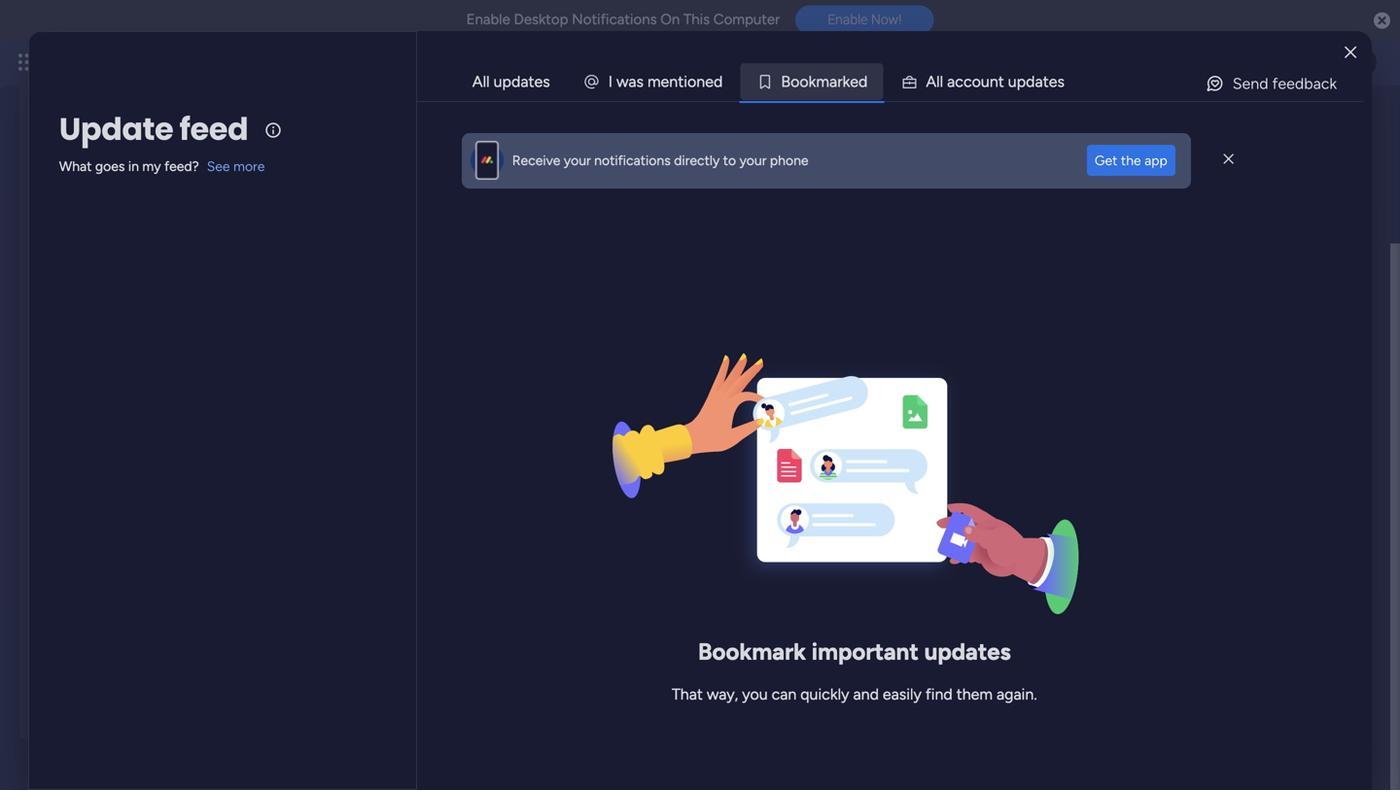 Task type: locate. For each thing, give the bounding box(es) containing it.
no thanks button
[[836, 456, 913, 487]]

0 vertical spatial in
[[1239, 134, 1251, 153]]

1 enable from the left
[[467, 11, 511, 28]]

2 horizontal spatial n
[[990, 72, 999, 91]]

1 k from the left
[[809, 72, 817, 91]]

john smith image
[[1346, 47, 1377, 78]]

invite button
[[937, 456, 986, 487]]

get
[[1095, 152, 1118, 169]]

minutes
[[1255, 134, 1311, 153]]

o left p
[[972, 72, 981, 91]]

updates
[[494, 72, 550, 91], [925, 638, 1011, 667]]

1 horizontal spatial enable
[[828, 11, 868, 27]]

a
[[629, 72, 637, 91], [830, 72, 838, 91], [948, 72, 956, 91], [1036, 72, 1044, 91]]

boost your workflow in minutes with ready-made templates
[[1091, 134, 1345, 176]]

1 horizontal spatial invite
[[944, 463, 978, 480]]

3 e from the left
[[850, 72, 859, 91]]

quickly
[[801, 686, 850, 705]]

a right p
[[1036, 72, 1044, 91]]

0 horizontal spatial in
[[128, 158, 139, 175]]

computer
[[714, 11, 780, 28]]

what
[[59, 158, 92, 175]]

0 horizontal spatial n
[[670, 72, 678, 91]]

a right b
[[830, 72, 838, 91]]

1 horizontal spatial u
[[1009, 72, 1017, 91]]

update feed
[[59, 107, 248, 151]]

to
[[724, 152, 737, 169]]

m inside tab
[[817, 72, 830, 91]]

4 o from the left
[[972, 72, 981, 91]]

with
[[1314, 134, 1345, 153]]

tab list
[[456, 62, 1365, 101]]

0 horizontal spatial d
[[714, 72, 723, 91]]

l
[[937, 72, 940, 91], [940, 72, 944, 91]]

t left p
[[999, 72, 1005, 91]]

0 horizontal spatial updates
[[494, 72, 550, 91]]

s
[[637, 72, 644, 91], [1058, 72, 1065, 91]]

your
[[1136, 134, 1167, 153], [564, 152, 591, 169], [740, 152, 767, 169], [233, 462, 264, 480]]

enable left desktop
[[467, 11, 511, 28]]

send feedback
[[1233, 74, 1338, 93]]

c
[[956, 72, 964, 91], [964, 72, 972, 91]]

a inside tab
[[830, 72, 838, 91]]

and left the easily
[[854, 686, 879, 705]]

2 horizontal spatial t
[[1044, 72, 1049, 91]]

in right dapulse x slim icon
[[1239, 134, 1251, 153]]

1 horizontal spatial k
[[843, 72, 850, 91]]

easily
[[883, 686, 922, 705]]

t right p
[[1044, 72, 1049, 91]]

1 d from the left
[[714, 72, 723, 91]]

and left start
[[351, 462, 377, 480]]

0 horizontal spatial u
[[981, 72, 990, 91]]

e right p
[[1049, 72, 1058, 91]]

n left p
[[990, 72, 999, 91]]

in left my
[[128, 158, 139, 175]]

3 d from the left
[[1026, 72, 1036, 91]]

app
[[1145, 152, 1168, 169]]

0 horizontal spatial and
[[351, 462, 377, 480]]

invite inside button
[[944, 463, 978, 480]]

0 horizontal spatial s
[[637, 72, 644, 91]]

2 m from the left
[[817, 72, 830, 91]]

updates up them
[[925, 638, 1011, 667]]

phone
[[770, 152, 809, 169]]

in inside boost your workflow in minutes with ready-made templates
[[1239, 134, 1251, 153]]

all
[[473, 72, 490, 91]]

get the app button
[[1087, 145, 1176, 176]]

n left i
[[670, 72, 678, 91]]

0 horizontal spatial enable
[[467, 11, 511, 28]]

m for e
[[648, 72, 661, 91]]

important
[[812, 638, 919, 667]]

feed?
[[164, 158, 199, 175]]

and
[[351, 462, 377, 480], [854, 686, 879, 705]]

2 s from the left
[[1058, 72, 1065, 91]]

2 horizontal spatial d
[[1026, 72, 1036, 91]]

1 horizontal spatial m
[[817, 72, 830, 91]]

1 horizontal spatial t
[[999, 72, 1005, 91]]

n
[[670, 72, 678, 91], [697, 72, 705, 91], [990, 72, 999, 91]]

2 enable from the left
[[828, 11, 868, 27]]

e
[[661, 72, 670, 91], [705, 72, 714, 91], [850, 72, 859, 91], [1049, 72, 1058, 91]]

d
[[714, 72, 723, 91], [859, 72, 868, 91], [1026, 72, 1036, 91]]

2 e from the left
[[705, 72, 714, 91]]

2 o from the left
[[791, 72, 800, 91]]

u
[[981, 72, 990, 91], [1009, 72, 1017, 91]]

enable left now!
[[828, 11, 868, 27]]

2023
[[954, 376, 987, 393]]

select product image
[[18, 53, 37, 72]]

see more link
[[207, 157, 265, 176]]

get the app
[[1095, 152, 1168, 169]]

1 m from the left
[[648, 72, 661, 91]]

t
[[678, 72, 684, 91], [999, 72, 1005, 91], [1044, 72, 1049, 91]]

d for a l l a c c o u n t u p d a t e s
[[1026, 72, 1036, 91]]

1 horizontal spatial and
[[854, 686, 879, 705]]

2 d from the left
[[859, 72, 868, 91]]

enable now!
[[828, 11, 902, 27]]

1 vertical spatial in
[[128, 158, 139, 175]]

the
[[1122, 152, 1142, 169]]

dapulse x slim image
[[1224, 151, 1234, 168]]

invite
[[190, 462, 229, 480], [944, 463, 978, 480]]

s right w
[[637, 72, 644, 91]]

d for i w a s m e n t i o n e d
[[714, 72, 723, 91]]

2 n from the left
[[697, 72, 705, 91]]

a right i
[[629, 72, 637, 91]]

o
[[688, 72, 697, 91], [791, 72, 800, 91], [800, 72, 809, 91], [972, 72, 981, 91]]

m left r
[[817, 72, 830, 91]]

receive your notifications directly to your phone
[[512, 152, 809, 169]]

e right i
[[705, 72, 714, 91]]

send
[[1233, 74, 1269, 93]]

1 horizontal spatial n
[[697, 72, 705, 91]]

1 vertical spatial updates
[[925, 638, 1011, 667]]

i w a s m e n t i o n e d
[[609, 72, 723, 91]]

1 horizontal spatial s
[[1058, 72, 1065, 91]]

tab
[[740, 62, 885, 101]]

e left i
[[661, 72, 670, 91]]

u left p
[[981, 72, 990, 91]]

updates right all
[[494, 72, 550, 91]]

0 horizontal spatial k
[[809, 72, 817, 91]]

m
[[648, 72, 661, 91], [817, 72, 830, 91]]

k
[[809, 72, 817, 91], [843, 72, 850, 91]]

1 vertical spatial and
[[854, 686, 879, 705]]

e inside tab
[[850, 72, 859, 91]]

s right p
[[1058, 72, 1065, 91]]

1 horizontal spatial in
[[1239, 134, 1251, 153]]

t right w
[[678, 72, 684, 91]]

0 horizontal spatial t
[[678, 72, 684, 91]]

your right receive
[[564, 152, 591, 169]]

enable now! button
[[796, 5, 934, 34]]

1 horizontal spatial d
[[859, 72, 868, 91]]

templates
[[1180, 158, 1249, 176]]

o down 'this'
[[688, 72, 697, 91]]

what goes in my feed? see more
[[59, 158, 265, 175]]

more
[[233, 158, 265, 175]]

dapulse close image
[[1375, 11, 1391, 31]]

a right a
[[948, 72, 956, 91]]

2 a from the left
[[830, 72, 838, 91]]

notifications
[[572, 11, 657, 28]]

n right i
[[697, 72, 705, 91]]

o right b
[[800, 72, 809, 91]]

u right a
[[1009, 72, 1017, 91]]

your left teammates
[[233, 462, 264, 480]]

p
[[1017, 72, 1026, 91]]

m left i
[[648, 72, 661, 91]]

o left r
[[791, 72, 800, 91]]

3 n from the left
[[990, 72, 999, 91]]

e right r
[[850, 72, 859, 91]]

no thanks
[[843, 463, 905, 480]]

enable for enable desktop notifications on this computer
[[467, 11, 511, 28]]

0 horizontal spatial invite
[[190, 462, 229, 480]]

enable inside button
[[828, 11, 868, 27]]

invite for invite your teammates and start collaborating
[[190, 462, 229, 480]]

l left p
[[937, 72, 940, 91]]

your up made on the right top
[[1136, 134, 1167, 153]]

your inside boost your workflow in minutes with ready-made templates
[[1136, 134, 1167, 153]]

0 horizontal spatial m
[[648, 72, 661, 91]]

again.
[[997, 686, 1038, 705]]

l right a
[[940, 72, 944, 91]]

update
[[59, 107, 173, 151]]

that way, you can quickly and easily find them again.
[[672, 686, 1038, 705]]

enable
[[467, 11, 511, 28], [828, 11, 868, 27]]

in
[[1239, 134, 1251, 153], [128, 158, 139, 175]]



Task type: vqa. For each thing, say whether or not it's contained in the screenshot.
left s
yes



Task type: describe. For each thing, give the bounding box(es) containing it.
4 a from the left
[[1036, 72, 1044, 91]]

see
[[207, 158, 230, 175]]

feed
[[180, 107, 248, 151]]

made
[[1137, 158, 1176, 176]]

teammates
[[268, 462, 347, 480]]

feedback
[[1273, 74, 1338, 93]]

now!
[[872, 11, 902, 27]]

no
[[843, 463, 862, 480]]

ready-
[[1091, 158, 1137, 176]]

contact sales element
[[1080, 486, 1372, 564]]

3 a from the left
[[948, 72, 956, 91]]

1 l from the left
[[937, 72, 940, 91]]

2 l from the left
[[940, 72, 944, 91]]

boost
[[1091, 134, 1132, 153]]

send feedback button
[[1198, 68, 1346, 99]]

bookmark
[[698, 638, 807, 667]]

b o o k m a r k e d
[[781, 72, 868, 91]]

notifications
[[595, 152, 671, 169]]

i
[[609, 72, 613, 91]]

collaborating
[[417, 462, 509, 480]]

m for a
[[817, 72, 830, 91]]

4 e from the left
[[1049, 72, 1058, 91]]

17,
[[933, 376, 950, 393]]

them
[[957, 686, 993, 705]]

1 s from the left
[[637, 72, 644, 91]]

0 vertical spatial updates
[[494, 72, 550, 91]]

nov
[[902, 376, 929, 393]]

2 c from the left
[[964, 72, 972, 91]]

you
[[742, 686, 768, 705]]

your for invite your teammates and start collaborating
[[233, 462, 264, 480]]

1 a from the left
[[629, 72, 637, 91]]

r
[[838, 72, 843, 91]]

1 t from the left
[[678, 72, 684, 91]]

this
[[684, 11, 710, 28]]

1 n from the left
[[670, 72, 678, 91]]

on
[[661, 11, 680, 28]]

1 c from the left
[[956, 72, 964, 91]]

3 t from the left
[[1044, 72, 1049, 91]]

1 u from the left
[[981, 72, 990, 91]]

tab list containing all updates
[[456, 62, 1365, 101]]

tab containing b
[[740, 62, 885, 101]]

1 o from the left
[[688, 72, 697, 91]]

bookmark important updates
[[698, 638, 1011, 667]]

b
[[781, 72, 791, 91]]

thanks
[[865, 463, 905, 480]]

start
[[380, 462, 413, 480]]

receive
[[512, 152, 561, 169]]

nov 17, 2023
[[902, 376, 987, 393]]

desktop
[[514, 11, 569, 28]]

all updates
[[473, 72, 550, 91]]

find
[[926, 686, 953, 705]]

your for receive your notifications directly to your phone
[[564, 152, 591, 169]]

directly
[[674, 152, 720, 169]]

0 vertical spatial and
[[351, 462, 377, 480]]

a l l a c c o u n t u p d a t e s
[[926, 72, 1065, 91]]

that
[[672, 686, 703, 705]]

2 k from the left
[[843, 72, 850, 91]]

1 horizontal spatial updates
[[925, 638, 1011, 667]]

d inside tab
[[859, 72, 868, 91]]

2 u from the left
[[1009, 72, 1017, 91]]

way,
[[707, 686, 739, 705]]

invite for invite
[[944, 463, 978, 480]]

1 e from the left
[[661, 72, 670, 91]]

3 o from the left
[[800, 72, 809, 91]]

all updates link
[[457, 63, 566, 100]]

i
[[684, 72, 688, 91]]

your right to
[[740, 152, 767, 169]]

enable desktop notifications on this computer
[[467, 11, 780, 28]]

w
[[617, 72, 629, 91]]

your for boost your workflow in minutes with ready-made templates
[[1136, 134, 1167, 153]]

goes
[[95, 158, 125, 175]]

templates image image
[[1097, 0, 1354, 116]]

a
[[926, 72, 937, 91]]

2 t from the left
[[999, 72, 1005, 91]]

enable for enable now!
[[828, 11, 868, 27]]

can
[[772, 686, 797, 705]]

invite your teammates and start collaborating
[[190, 462, 509, 480]]

my
[[142, 158, 161, 175]]

close image
[[1346, 45, 1357, 60]]

workflow
[[1171, 134, 1235, 153]]



